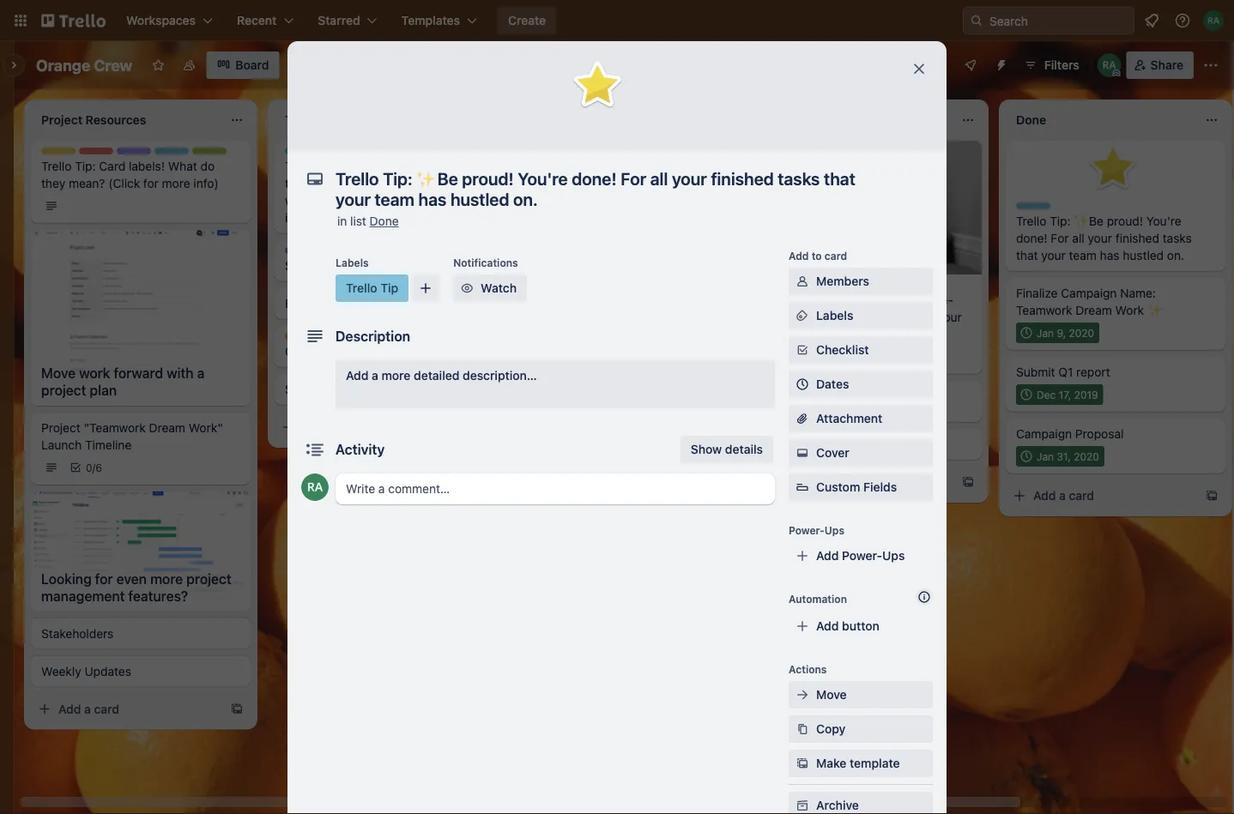 Task type: describe. For each thing, give the bounding box(es) containing it.
0 / 6
[[86, 462, 102, 474]]

0 notifications image
[[1142, 10, 1162, 31]]

almost
[[607, 176, 644, 191]]

work"
[[189, 421, 223, 435]]

sm image for cover
[[794, 445, 811, 462]]

show details link
[[681, 436, 774, 464]]

awaiting
[[529, 194, 575, 208]]

watch
[[481, 281, 517, 295]]

do
[[201, 159, 215, 173]]

in-
[[654, 159, 670, 173]]

17,
[[1059, 389, 1072, 401]]

sm image for make template
[[794, 756, 811, 773]]

trello inside trello tip: card labels! what do they mean? (click for more info)
[[41, 159, 72, 173]]

1 horizontal spatial ruby anderson (rubyanderson7) image
[[1098, 53, 1122, 77]]

star or unstar board image
[[151, 58, 165, 72]]

workspace visible image
[[182, 58, 196, 72]]

back to home image
[[41, 7, 106, 34]]

color: lime, title: "halp" element
[[192, 148, 227, 161]]

trello tip: card labels! what do they mean? (click for more info) link
[[41, 158, 240, 192]]

sketch the "teamy dreamy" font
[[285, 382, 469, 397]]

✨ inside finalize campaign name: teamwork dream work ✨
[[1148, 304, 1160, 318]]

Dec 17, 2019 checkbox
[[1017, 385, 1104, 405]]

0 vertical spatial ruby anderson (rubyanderson7) image
[[1204, 10, 1224, 31]]

show menu image
[[1203, 57, 1220, 74]]

1
[[793, 351, 798, 363]]

color: orange, title: "one more step" element for curate
[[285, 333, 319, 340]]

what
[[385, 194, 412, 208]]

contracts
[[835, 400, 887, 414]]

card for create from template… icon to the left
[[94, 702, 119, 717]]

checklist
[[816, 343, 869, 357]]

mean?
[[69, 176, 105, 191]]

add left custom
[[790, 475, 813, 489]]

color: red, title: "priority" element
[[79, 148, 115, 161]]

trello tip
[[346, 281, 399, 295]]

add power-ups link
[[789, 543, 933, 570]]

where
[[382, 159, 416, 173]]

design team sketch site banner
[[285, 248, 388, 273]]

make template
[[816, 757, 900, 771]]

labels inside labels link
[[816, 309, 854, 323]]

this
[[343, 159, 366, 173]]

color: sky, title: "trello tip" element for trello tip: 💬for those in-between tasks that are almost done but also awaiting one last step.
[[529, 148, 575, 161]]

freelancer contracts
[[773, 400, 887, 414]]

dates
[[816, 377, 849, 392]]

0 horizontal spatial list
[[350, 214, 366, 228]]

campaign inside finalize campaign name: teamwork dream work ✨
[[1061, 286, 1117, 300]]

move link
[[789, 682, 933, 709]]

trello tip trello tip: splash those redtape- heavy issues that are slowing your team down here.
[[773, 282, 962, 342]]

add a card for project "teamwork dream work" launch timeline
[[58, 702, 119, 717]]

color: yellow, title: "copy request" element
[[41, 148, 76, 155]]

sm image for archive
[[794, 798, 811, 815]]

your down for on the top right of the page
[[1042, 249, 1066, 263]]

31,
[[1057, 451, 1071, 463]]

freelancer
[[773, 400, 831, 414]]

team for where
[[409, 176, 436, 191]]

add inside button
[[816, 619, 839, 634]]

edit email drafts link
[[285, 295, 484, 313]]

add a card for submit q1 report
[[1034, 489, 1095, 503]]

activity
[[336, 442, 385, 458]]

budget
[[773, 437, 813, 452]]

0 vertical spatial power-
[[789, 525, 825, 537]]

project
[[41, 421, 80, 435]]

that inside trello tip trello tip: 💬for those in-between tasks that are almost done but also awaiting one last step.
[[561, 176, 583, 191]]

name:
[[1121, 286, 1156, 300]]

Write a comment text field
[[336, 474, 775, 505]]

that inside the trello tip trello tip: ✨ be proud! you're done! for all your finished tasks that your team has hustled on.
[[1017, 249, 1038, 263]]

1 vertical spatial campaign
[[1017, 427, 1072, 441]]

primary element
[[0, 0, 1235, 41]]

slowing
[[893, 310, 935, 325]]

project "teamwork dream work" launch timeline
[[41, 421, 223, 452]]

tip for trello tip halp
[[185, 149, 201, 161]]

card for create from template… image
[[1069, 489, 1095, 503]]

share button
[[1127, 52, 1194, 79]]

"teamwork
[[84, 421, 146, 435]]

sketch site banner link
[[285, 258, 484, 275]]

add button button
[[789, 613, 933, 640]]

weekly updates link
[[41, 663, 240, 681]]

/
[[92, 462, 95, 474]]

trello tip halp
[[155, 149, 215, 161]]

description…
[[463, 369, 537, 383]]

button
[[842, 619, 880, 634]]

template
[[850, 757, 900, 771]]

color: orange, title: "one more step" element for freelancer
[[773, 388, 807, 395]]

0 vertical spatial design
[[117, 149, 151, 161]]

crew
[[94, 56, 133, 74]]

members
[[816, 274, 870, 288]]

1 horizontal spatial add a card
[[790, 475, 851, 489]]

heavy
[[773, 310, 805, 325]]

trello tip: splash those redtape- heavy issues that are slowing your team down here. link
[[773, 292, 972, 343]]

those for almost
[[620, 159, 651, 173]]

cover link
[[789, 440, 933, 467]]

add down weekly
[[58, 702, 81, 717]]

budget approval
[[773, 437, 864, 452]]

automation
[[789, 593, 847, 605]]

a for create from template… icon to the left
[[84, 702, 91, 717]]

so
[[339, 176, 353, 191]]

finalize campaign name: teamwork dream work ✨ link
[[1017, 285, 1216, 319]]

list inside curate customer list link
[[381, 345, 397, 359]]

0 vertical spatial team
[[154, 149, 181, 161]]

updates
[[85, 665, 131, 679]]

search image
[[970, 14, 984, 27]]

1 horizontal spatial power-
[[842, 549, 883, 563]]

customize views image
[[288, 57, 305, 74]]

notifications
[[453, 257, 518, 269]]

"teamy
[[348, 382, 389, 397]]

1 vertical spatial color: purple, title: "design team" element
[[285, 247, 349, 260]]

your inside trello tip trello tip: splash those redtape- heavy issues that are slowing your team down here.
[[938, 310, 962, 325]]

members link
[[789, 268, 933, 295]]

power ups image
[[964, 58, 978, 72]]

create button
[[498, 7, 556, 34]]

actions
[[789, 664, 827, 676]]

0 horizontal spatial color: purple, title: "design team" element
[[117, 148, 181, 161]]

are for almost
[[587, 176, 604, 191]]

splash
[[830, 293, 868, 307]]

step.
[[625, 194, 652, 208]]

sm image for watch
[[459, 280, 476, 297]]

1 vertical spatial ups
[[883, 549, 905, 563]]

color: sky, title: "trello tip" element for trello tip: splash those redtape- heavy issues that are slowing your team down here.
[[773, 282, 819, 294]]

more inside trello tip: card labels! what do they mean? (click for more info)
[[162, 176, 190, 191]]

2019
[[1075, 389, 1099, 401]]

show
[[691, 443, 722, 457]]

budget approval link
[[773, 436, 972, 453]]

dream inside the project "teamwork dream work" launch timeline
[[149, 421, 185, 435]]

live
[[318, 176, 336, 191]]

create from template… image
[[1205, 489, 1219, 503]]

dates button
[[789, 371, 933, 398]]

filters
[[1045, 58, 1080, 72]]

share
[[1151, 58, 1184, 72]]

team inside the trello tip trello tip: ✨ be proud! you're done! for all your finished tasks that your team has hustled on.
[[1069, 249, 1097, 263]]

add down customer
[[346, 369, 369, 383]]

Jan 31, 2020 checkbox
[[1017, 446, 1105, 467]]

done link
[[370, 214, 399, 228]]

filters button
[[1019, 52, 1085, 79]]

add down the "jan 31, 2020" checkbox
[[1034, 489, 1056, 503]]

checklist link
[[789, 337, 933, 364]]

(click
[[108, 176, 140, 191]]

teamwork
[[1017, 304, 1073, 318]]

in
[[337, 214, 347, 228]]



Task type: vqa. For each thing, say whether or not it's contained in the screenshot.
"Configure"
no



Task type: locate. For each thing, give the bounding box(es) containing it.
in list done
[[337, 214, 399, 228]]

1 sketch from the top
[[285, 259, 323, 273]]

tip: up issues
[[806, 293, 827, 307]]

2 sketch from the top
[[285, 382, 323, 397]]

drafts
[[342, 297, 375, 311]]

design
[[117, 149, 151, 161], [285, 248, 319, 260]]

card right to
[[825, 250, 848, 262]]

your down redtape- at the top
[[938, 310, 962, 325]]

customer
[[325, 345, 378, 359]]

color: sky, title: "trello tip" element
[[155, 148, 201, 161], [285, 148, 331, 161], [529, 148, 575, 161], [1017, 203, 1063, 215], [336, 275, 409, 302], [773, 282, 819, 294]]

0 horizontal spatial ruby anderson (rubyanderson7) image
[[301, 474, 329, 501]]

add a card down the weekly updates
[[58, 702, 119, 717]]

1 horizontal spatial those
[[871, 293, 902, 307]]

✨ inside the trello tip trello tip: ✨ be proud! you're done! for all your finished tasks that your team has hustled on.
[[1074, 214, 1086, 228]]

add a card down 31,
[[1034, 489, 1095, 503]]

1 vertical spatial design
[[285, 248, 319, 260]]

team inside trello tip trello tip: splash those redtape- heavy issues that are slowing your team down here.
[[773, 328, 800, 342]]

jan left '9,'
[[1037, 327, 1054, 339]]

dream
[[1076, 304, 1113, 318], [149, 421, 185, 435]]

2 horizontal spatial add a card
[[1034, 489, 1095, 503]]

calendar power-up image
[[932, 58, 946, 71]]

1 vertical spatial power-
[[842, 549, 883, 563]]

✨ down name: in the right top of the page
[[1148, 304, 1160, 318]]

tip: inside trello tip trello tip: this is where assigned tasks live so that your team can see who's working on what and when it's due.
[[319, 159, 340, 173]]

approval
[[816, 437, 864, 452]]

board link
[[206, 52, 279, 79]]

proud!
[[1107, 214, 1144, 228]]

add a more detailed description…
[[346, 369, 537, 383]]

1 vertical spatial ✨
[[1148, 304, 1160, 318]]

team up the and
[[409, 176, 436, 191]]

tasks for live
[[285, 176, 314, 191]]

sm image left watch
[[459, 280, 476, 297]]

tip for trello tip
[[381, 281, 399, 295]]

dec 17, 2019
[[1037, 389, 1099, 401]]

q1
[[1059, 365, 1073, 379]]

1 vertical spatial sketch
[[285, 382, 323, 397]]

✨
[[1074, 214, 1086, 228], [1148, 304, 1160, 318]]

0 vertical spatial list
[[350, 214, 366, 228]]

a for rightmost create from template… icon
[[816, 475, 822, 489]]

sketch the "teamy dreamy" font link
[[285, 381, 484, 398]]

1 horizontal spatial color: orange, title: "one more step" element
[[773, 388, 807, 395]]

what
[[168, 159, 197, 173]]

on
[[368, 194, 382, 208]]

ruby anderson (rubyanderson7) image
[[1204, 10, 1224, 31], [1098, 53, 1122, 77], [301, 474, 329, 501]]

tip: inside trello tip: card labels! what do they mean? (click for more info)
[[75, 159, 96, 173]]

freelancer contracts link
[[773, 398, 972, 416]]

2 vertical spatial team
[[773, 328, 800, 342]]

2 horizontal spatial team
[[1069, 249, 1097, 263]]

sm image for checklist
[[794, 342, 811, 359]]

2 sm image from the top
[[794, 721, 811, 738]]

sm image down add to card
[[794, 273, 811, 290]]

sm image left make
[[794, 756, 811, 773]]

are inside trello tip trello tip: splash those redtape- heavy issues that are slowing your team down here.
[[872, 310, 889, 325]]

1 vertical spatial color: orange, title: "one more step" element
[[773, 388, 807, 395]]

0 vertical spatial sm image
[[794, 307, 811, 325]]

a for create from template… image
[[1060, 489, 1066, 503]]

1 horizontal spatial create from template… image
[[962, 476, 975, 489]]

0 horizontal spatial dream
[[149, 421, 185, 435]]

1 vertical spatial team
[[322, 248, 349, 260]]

sm image inside "cover" link
[[794, 445, 811, 462]]

are inside trello tip trello tip: 💬for those in-between tasks that are almost done but also awaiting one last step.
[[587, 176, 604, 191]]

0 vertical spatial are
[[587, 176, 604, 191]]

down
[[804, 328, 834, 342]]

sm image for members
[[794, 273, 811, 290]]

tasks inside trello tip trello tip: 💬for those in-between tasks that are almost done but also awaiting one last step.
[[529, 176, 558, 191]]

team down "heavy"
[[773, 328, 800, 342]]

open information menu image
[[1175, 12, 1192, 29]]

1 horizontal spatial add a card button
[[762, 469, 955, 496]]

tip: inside trello tip trello tip: splash those redtape- heavy issues that are slowing your team down here.
[[806, 293, 827, 307]]

sm image inside checklist link
[[794, 342, 811, 359]]

labels down splash
[[816, 309, 854, 323]]

timeline
[[85, 438, 132, 452]]

1 vertical spatial labels
[[816, 309, 854, 323]]

for
[[143, 176, 159, 191]]

a down cover at the bottom
[[816, 475, 822, 489]]

1 vertical spatial jan
[[1037, 451, 1054, 463]]

submit
[[1017, 365, 1056, 379]]

who's
[[285, 194, 318, 208]]

more
[[162, 176, 190, 191], [382, 369, 411, 383]]

that inside trello tip trello tip: this is where assigned tasks live so that your team can see who's working on what and when it's due.
[[356, 176, 378, 191]]

2 vertical spatial ruby anderson (rubyanderson7) image
[[301, 474, 329, 501]]

1 horizontal spatial color: purple, title: "design team" element
[[285, 247, 349, 260]]

color: purple, title: "design team" element
[[117, 148, 181, 161], [285, 247, 349, 260]]

that up one
[[561, 176, 583, 191]]

team inside trello tip trello tip: this is where assigned tasks live so that your team can see who's working on what and when it's due.
[[409, 176, 436, 191]]

1 horizontal spatial ups
[[883, 549, 905, 563]]

1 vertical spatial create from template… image
[[230, 703, 244, 717]]

tasks up on.
[[1163, 231, 1192, 246]]

ups up add power-ups
[[825, 525, 845, 537]]

0 vertical spatial jan
[[1037, 327, 1054, 339]]

power-ups
[[789, 525, 845, 537]]

project "teamwork dream work" launch timeline link
[[41, 420, 240, 454]]

are left slowing
[[872, 310, 889, 325]]

jan for finalize
[[1037, 327, 1054, 339]]

weekly updates
[[41, 665, 131, 679]]

0 horizontal spatial more
[[162, 176, 190, 191]]

it's
[[285, 211, 302, 225]]

0 vertical spatial more
[[162, 176, 190, 191]]

your inside trello tip trello tip: this is where assigned tasks live so that your team can see who's working on what and when it's due.
[[381, 176, 405, 191]]

0 horizontal spatial tasks
[[285, 176, 314, 191]]

site
[[326, 259, 346, 273]]

1 vertical spatial list
[[381, 345, 397, 359]]

curate customer list link
[[285, 343, 484, 361]]

tip: for trello tip: ✨ be proud! you're done! for all your finished tasks that your team has hustled on.
[[1050, 214, 1071, 228]]

power-
[[789, 525, 825, 537], [842, 549, 883, 563]]

tasks up who's
[[285, 176, 314, 191]]

sm image for move
[[794, 687, 811, 704]]

tip: up live
[[319, 159, 340, 173]]

team down in
[[322, 248, 349, 260]]

1 horizontal spatial team
[[773, 328, 800, 342]]

star image
[[571, 58, 626, 113]]

a down 31,
[[1060, 489, 1066, 503]]

tip for trello tip trello tip: splash those redtape- heavy issues that are slowing your team down here.
[[803, 282, 819, 294]]

sm image inside make template link
[[794, 756, 811, 773]]

tip: for trello tip: this is where assigned tasks live so that your team can see who's working on what and when it's due.
[[319, 159, 340, 173]]

assigned
[[419, 159, 469, 173]]

that up the here.
[[847, 310, 869, 325]]

tip for trello tip trello tip: this is where assigned tasks live so that your team can see who's working on what and when it's due.
[[316, 149, 331, 161]]

power- down custom
[[789, 525, 825, 537]]

card down updates
[[94, 702, 119, 717]]

are for slowing
[[872, 310, 889, 325]]

sm image inside labels link
[[794, 307, 811, 325]]

jan left 31,
[[1037, 451, 1054, 463]]

add a card button for submit q1 report
[[1006, 483, 1199, 510]]

that down is
[[356, 176, 378, 191]]

sm image inside members link
[[794, 273, 811, 290]]

ups down fields
[[883, 549, 905, 563]]

1 vertical spatial those
[[871, 293, 902, 307]]

be
[[1090, 214, 1104, 228]]

color: orange, title: "one more step" element
[[285, 333, 319, 340], [773, 388, 807, 395]]

sm image
[[794, 273, 811, 290], [459, 280, 476, 297], [794, 342, 811, 359], [794, 445, 811, 462], [794, 687, 811, 704], [794, 756, 811, 773], [794, 798, 811, 815]]

card down jan 31, 2020
[[1069, 489, 1095, 503]]

add left to
[[789, 250, 809, 262]]

email
[[310, 297, 339, 311]]

sketch left site
[[285, 259, 323, 273]]

0 horizontal spatial team
[[154, 149, 181, 161]]

they
[[41, 176, 65, 191]]

color: purple, title: "design team" element up "for"
[[117, 148, 181, 161]]

campaign proposal
[[1017, 427, 1124, 441]]

list
[[350, 214, 366, 228], [381, 345, 397, 359]]

1 vertical spatial 2020
[[1074, 451, 1100, 463]]

details
[[725, 443, 763, 457]]

add power-ups
[[816, 549, 905, 563]]

2020 for campaign
[[1069, 327, 1095, 339]]

0
[[86, 462, 92, 474]]

more down the what
[[162, 176, 190, 191]]

stakeholders
[[41, 627, 114, 641]]

tip: for trello tip: 💬for those in-between tasks that are almost done but also awaiting one last step.
[[563, 159, 583, 173]]

💬for
[[587, 159, 617, 173]]

1 vertical spatial sm image
[[794, 721, 811, 738]]

0 vertical spatial dream
[[1076, 304, 1113, 318]]

labels up "trello tip"
[[336, 257, 369, 269]]

dream left work
[[1076, 304, 1113, 318]]

0 horizontal spatial power-
[[789, 525, 825, 537]]

sm image left cover at the bottom
[[794, 445, 811, 462]]

tip
[[185, 149, 201, 161], [316, 149, 331, 161], [559, 149, 575, 161], [1047, 203, 1063, 215], [381, 281, 399, 295], [803, 282, 819, 294]]

add a card button
[[762, 469, 955, 496], [1006, 483, 1199, 510], [31, 696, 223, 723]]

priority design team
[[79, 149, 181, 161]]

tip: up for on the top right of the page
[[1050, 214, 1071, 228]]

Jan 9, 2020 checkbox
[[1017, 323, 1100, 343]]

font
[[444, 382, 469, 397]]

0 horizontal spatial create from template… image
[[230, 703, 244, 717]]

0 horizontal spatial those
[[620, 159, 651, 173]]

0 horizontal spatial add a card button
[[31, 696, 223, 723]]

done!
[[1017, 231, 1048, 246]]

tasks inside trello tip trello tip: this is where assigned tasks live so that your team can see who's working on what and when it's due.
[[285, 176, 314, 191]]

redtape-
[[905, 293, 954, 307]]

tip: left 💬for
[[563, 159, 583, 173]]

your up what
[[381, 176, 405, 191]]

color: orange, title: "one more step" element up freelancer
[[773, 388, 807, 395]]

create from template… image
[[962, 476, 975, 489], [230, 703, 244, 717]]

color: sky, title: "trello tip" element for trello tip: this is where assigned tasks live so that your team can see who's working on what and when it's due.
[[285, 148, 331, 161]]

power- down the power-ups
[[842, 549, 883, 563]]

add
[[789, 250, 809, 262], [346, 369, 369, 383], [790, 475, 813, 489], [1034, 489, 1056, 503], [816, 549, 839, 563], [816, 619, 839, 634], [58, 702, 81, 717]]

0 vertical spatial 2020
[[1069, 327, 1095, 339]]

watch button
[[453, 275, 527, 302]]

add a card down cover at the bottom
[[790, 475, 851, 489]]

1 horizontal spatial list
[[381, 345, 397, 359]]

1 horizontal spatial design
[[285, 248, 319, 260]]

1 horizontal spatial are
[[872, 310, 889, 325]]

more inside add a more detailed description… link
[[382, 369, 411, 383]]

2020 inside jan 9, 2020 checkbox
[[1069, 327, 1095, 339]]

on.
[[1168, 249, 1185, 263]]

2 horizontal spatial add a card button
[[1006, 483, 1199, 510]]

archive link
[[789, 792, 933, 815]]

tip: inside trello tip trello tip: 💬for those in-between tasks that are almost done but also awaiting one last step.
[[563, 159, 583, 173]]

0 vertical spatial labels
[[336, 257, 369, 269]]

0 horizontal spatial add a card
[[58, 702, 119, 717]]

1 horizontal spatial ✨
[[1148, 304, 1160, 318]]

last
[[602, 194, 621, 208]]

tip: inside the trello tip trello tip: ✨ be proud! you're done! for all your finished tasks that your team has hustled on.
[[1050, 214, 1071, 228]]

those inside trello tip trello tip: splash those redtape- heavy issues that are slowing your team down here.
[[871, 293, 902, 307]]

1 horizontal spatial more
[[382, 369, 411, 383]]

when
[[439, 194, 469, 208]]

trello
[[155, 149, 182, 161], [285, 149, 313, 161], [529, 149, 557, 161], [41, 159, 72, 173], [285, 159, 315, 173], [529, 159, 559, 173], [1017, 203, 1044, 215], [1017, 214, 1047, 228], [346, 281, 377, 295], [773, 282, 800, 294], [773, 293, 803, 307]]

trello tip trello tip: ✨ be proud! you're done! for all your finished tasks that your team has hustled on.
[[1017, 203, 1192, 263]]

copy link
[[789, 716, 933, 744]]

2020 inside the "jan 31, 2020" checkbox
[[1074, 451, 1100, 463]]

tasks for that
[[529, 176, 558, 191]]

1 vertical spatial are
[[872, 310, 889, 325]]

0 vertical spatial sketch
[[285, 259, 323, 273]]

2020 right '9,'
[[1069, 327, 1095, 339]]

between
[[670, 159, 717, 173]]

0 horizontal spatial team
[[409, 176, 436, 191]]

card
[[825, 250, 848, 262], [826, 475, 851, 489], [1069, 489, 1095, 503], [94, 702, 119, 717]]

0 horizontal spatial design
[[117, 149, 151, 161]]

tip inside the trello tip trello tip: ✨ be proud! you're done! for all your finished tasks that your team has hustled on.
[[1047, 203, 1063, 215]]

tip: up mean?
[[75, 159, 96, 173]]

you're
[[1147, 214, 1182, 228]]

more down curate customer list link
[[382, 369, 411, 383]]

team inside design team sketch site banner
[[322, 248, 349, 260]]

design inside design team sketch site banner
[[285, 248, 319, 260]]

a down curate customer list link
[[372, 369, 379, 383]]

sm image for labels
[[794, 307, 811, 325]]

sm image left archive
[[794, 798, 811, 815]]

finished
[[1116, 231, 1160, 246]]

2 horizontal spatial tasks
[[1163, 231, 1192, 246]]

tip inside trello tip trello tip: 💬for those in-between tasks that are almost done but also awaiting one last step.
[[559, 149, 575, 161]]

work
[[1116, 304, 1145, 318]]

custom fields button
[[789, 479, 933, 496]]

those up almost
[[620, 159, 651, 173]]

a down the weekly updates
[[84, 702, 91, 717]]

1 vertical spatial ruby anderson (rubyanderson7) image
[[1098, 53, 1122, 77]]

are down 💬for
[[587, 176, 604, 191]]

team down all at the right top of page
[[1069, 249, 1097, 263]]

those up slowing
[[871, 293, 902, 307]]

1 vertical spatial dream
[[149, 421, 185, 435]]

team up "for"
[[154, 149, 181, 161]]

0 vertical spatial ✨
[[1074, 214, 1086, 228]]

add down the automation at the bottom
[[816, 619, 839, 634]]

sm image inside archive link
[[794, 798, 811, 815]]

0 horizontal spatial ✨
[[1074, 214, 1086, 228]]

tip inside trello tip trello tip: this is where assigned tasks live so that your team can see who's working on what and when it's due.
[[316, 149, 331, 161]]

report
[[1077, 365, 1111, 379]]

dec
[[1037, 389, 1056, 401]]

color: sky, title: "trello tip" element for trello tip: ✨ be proud! you're done! for all your finished tasks that your team has hustled on.
[[1017, 203, 1063, 215]]

color: orange, title: "one more step" element up curate
[[285, 333, 319, 340]]

dream left work"
[[149, 421, 185, 435]]

2 jan from the top
[[1037, 451, 1054, 463]]

those for slowing
[[871, 293, 902, 307]]

2020 for proposal
[[1074, 451, 1100, 463]]

Board name text field
[[27, 52, 141, 79]]

0 vertical spatial color: purple, title: "design team" element
[[117, 148, 181, 161]]

2020 right 31,
[[1074, 451, 1100, 463]]

1 vertical spatial team
[[1069, 249, 1097, 263]]

sm image inside the copy link
[[794, 721, 811, 738]]

1 jan from the top
[[1037, 327, 1054, 339]]

one
[[578, 194, 598, 208]]

None text field
[[327, 163, 894, 215]]

submit q1 report
[[1017, 365, 1111, 379]]

0 vertical spatial color: orange, title: "one more step" element
[[285, 333, 319, 340]]

sketch inside sketch the "teamy dreamy" font link
[[285, 382, 323, 397]]

tasks
[[285, 176, 314, 191], [529, 176, 558, 191], [1163, 231, 1192, 246]]

sketch left the
[[285, 382, 323, 397]]

add down the power-ups
[[816, 549, 839, 563]]

here.
[[837, 328, 865, 342]]

0 horizontal spatial ups
[[825, 525, 845, 537]]

sm image inside watch button
[[459, 280, 476, 297]]

sketch inside design team sketch site banner
[[285, 259, 323, 273]]

0 horizontal spatial are
[[587, 176, 604, 191]]

sm image left copy
[[794, 721, 811, 738]]

1 horizontal spatial labels
[[816, 309, 854, 323]]

working
[[321, 194, 365, 208]]

make template link
[[789, 750, 933, 778]]

add a card button down "cover" link
[[762, 469, 955, 496]]

tasks up the awaiting
[[529, 176, 558, 191]]

show details
[[691, 443, 763, 457]]

list right in
[[350, 214, 366, 228]]

card for rightmost create from template… icon
[[826, 475, 851, 489]]

sm image inside move link
[[794, 687, 811, 704]]

dream inside finalize campaign name: teamwork dream work ✨
[[1076, 304, 1113, 318]]

that inside trello tip trello tip: splash those redtape- heavy issues that are slowing your team down here.
[[847, 310, 869, 325]]

0 vertical spatial campaign
[[1061, 286, 1117, 300]]

trello tip: card labels! what do they mean? (click for more info)
[[41, 159, 219, 191]]

automation image
[[988, 52, 1012, 76]]

trello tip: ✨ be proud! you're done! for all your finished tasks that your team has hustled on. link
[[1017, 213, 1216, 264]]

those inside trello tip trello tip: 💬for those in-between tasks that are almost done but also awaiting one last step.
[[620, 159, 651, 173]]

1 horizontal spatial tasks
[[529, 176, 558, 191]]

list right customer
[[381, 345, 397, 359]]

tasks inside the trello tip trello tip: ✨ be proud! you're done! for all your finished tasks that your team has hustled on.
[[1163, 231, 1192, 246]]

campaign down has
[[1061, 286, 1117, 300]]

2 horizontal spatial ruby anderson (rubyanderson7) image
[[1204, 10, 1224, 31]]

tip inside trello tip trello tip: splash those redtape- heavy issues that are slowing your team down here.
[[803, 282, 819, 294]]

but
[[679, 176, 697, 191]]

curate customer list
[[285, 345, 397, 359]]

0 horizontal spatial labels
[[336, 257, 369, 269]]

board
[[236, 58, 269, 72]]

your down be on the right of page
[[1088, 231, 1113, 246]]

tip for trello tip trello tip: ✨ be proud! you're done! for all your finished tasks that your team has hustled on.
[[1047, 203, 1063, 215]]

finalize
[[1017, 286, 1058, 300]]

1 horizontal spatial dream
[[1076, 304, 1113, 318]]

add a card button for project "teamwork dream work" launch timeline
[[31, 696, 223, 723]]

jan for campaign
[[1037, 451, 1054, 463]]

sm image up down
[[794, 307, 811, 325]]

can
[[440, 176, 460, 191]]

1 horizontal spatial team
[[322, 248, 349, 260]]

1 sm image from the top
[[794, 307, 811, 325]]

tip for trello tip trello tip: 💬for those in-between tasks that are almost done but also awaiting one last step.
[[559, 149, 575, 161]]

make
[[816, 757, 847, 771]]

color: purple, title: "design team" element down due.
[[285, 247, 349, 260]]

campaign up the "jan 31, 2020" checkbox
[[1017, 427, 1072, 441]]

2020
[[1069, 327, 1095, 339], [1074, 451, 1100, 463]]

add a card button down the weekly updates link
[[31, 696, 223, 723]]

0 vertical spatial those
[[620, 159, 651, 173]]

0 vertical spatial create from template… image
[[962, 476, 975, 489]]

0 vertical spatial team
[[409, 176, 436, 191]]

sm image down "actions"
[[794, 687, 811, 704]]

jan 9, 2020
[[1037, 327, 1095, 339]]

✨ left be on the right of page
[[1074, 214, 1086, 228]]

labels link
[[789, 302, 933, 330]]

card down cover at the bottom
[[826, 475, 851, 489]]

custom
[[816, 480, 861, 495]]

1 vertical spatial more
[[382, 369, 411, 383]]

0 vertical spatial ups
[[825, 525, 845, 537]]

Search field
[[984, 8, 1134, 33]]

sm image
[[794, 307, 811, 325], [794, 721, 811, 738]]

0 horizontal spatial color: orange, title: "one more step" element
[[285, 333, 319, 340]]

team
[[154, 149, 181, 161], [322, 248, 349, 260]]

sm image for copy
[[794, 721, 811, 738]]

team for redtape-
[[773, 328, 800, 342]]

that down the done!
[[1017, 249, 1038, 263]]

sm image down down
[[794, 342, 811, 359]]

add a card button down jan 31, 2020
[[1006, 483, 1199, 510]]



